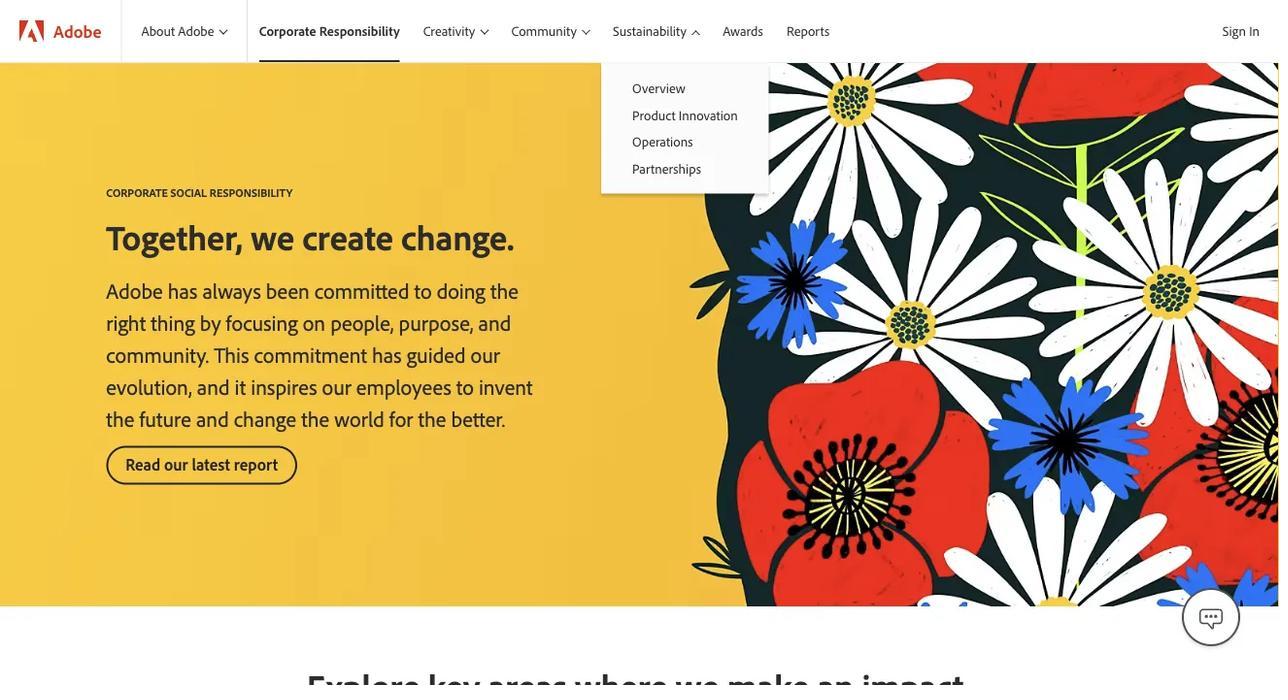 Task type: describe. For each thing, give the bounding box(es) containing it.
been
[[266, 277, 310, 304]]

inspires
[[251, 373, 317, 400]]

1 vertical spatial has
[[372, 341, 402, 368]]

sign in
[[1223, 22, 1260, 39]]

the left world
[[301, 405, 330, 432]]

0 vertical spatial and
[[479, 309, 511, 336]]

corporate social responsibility
[[106, 185, 293, 200]]

group containing overview
[[602, 62, 769, 194]]

read our latest report link
[[106, 446, 297, 485]]

people,
[[331, 309, 394, 336]]

reports link
[[775, 0, 842, 62]]

operations link
[[602, 128, 769, 155]]

change.
[[401, 215, 514, 259]]

the right for
[[418, 405, 446, 432]]

0 horizontal spatial our
[[164, 454, 188, 475]]

it
[[235, 373, 246, 400]]

partnerships link
[[602, 155, 769, 182]]

awards link
[[711, 0, 775, 62]]

sign in button
[[1219, 15, 1264, 48]]

commitment
[[254, 341, 367, 368]]

sustainability
[[613, 23, 687, 40]]

in
[[1250, 22, 1260, 39]]

overview link
[[602, 75, 769, 102]]

report
[[234, 454, 278, 475]]

doing
[[437, 277, 486, 304]]

change
[[234, 405, 296, 432]]

corporate responsibility
[[259, 23, 400, 40]]

right
[[106, 309, 146, 336]]

about
[[141, 23, 175, 40]]

latest
[[192, 454, 230, 475]]

about adobe button
[[122, 0, 247, 62]]

adobe for adobe has always been committed to doing the right thing by focusing on people, purpose, and community. this commitment has guided our evolution, and it inspires our employees to invent the future and change the world for the better.
[[106, 277, 163, 304]]

guided
[[407, 341, 466, 368]]

1 vertical spatial our
[[322, 373, 351, 400]]



Task type: locate. For each thing, give the bounding box(es) containing it.
product
[[633, 106, 676, 123]]

awards
[[723, 23, 764, 40]]

corporate responsibility link
[[248, 0, 412, 62]]

invent
[[479, 373, 533, 400]]

1 horizontal spatial corporate
[[259, 23, 316, 40]]

0 horizontal spatial has
[[168, 277, 198, 304]]

responsibility
[[210, 185, 293, 200]]

has up employees
[[372, 341, 402, 368]]

1 vertical spatial to
[[456, 373, 474, 400]]

reports
[[787, 23, 830, 40]]

0 horizontal spatial adobe
[[53, 20, 101, 42]]

create
[[302, 215, 393, 259]]

product innovation
[[633, 106, 738, 123]]

our up world
[[322, 373, 351, 400]]

0 vertical spatial to
[[414, 277, 432, 304]]

adobe link
[[0, 0, 121, 62]]

and up latest
[[196, 405, 229, 432]]

together,
[[106, 215, 243, 259]]

about adobe
[[141, 23, 214, 40]]

corporate left social
[[106, 185, 168, 200]]

committed
[[315, 277, 409, 304]]

the
[[491, 277, 519, 304], [106, 405, 134, 432], [301, 405, 330, 432], [418, 405, 446, 432]]

the right doing
[[491, 277, 519, 304]]

0 vertical spatial our
[[471, 341, 500, 368]]

focusing
[[226, 309, 298, 336]]

corporate left the responsibility
[[259, 23, 316, 40]]

adobe up right at top left
[[106, 277, 163, 304]]

adobe right about
[[178, 23, 214, 40]]

operations
[[633, 133, 693, 150]]

overview
[[633, 80, 686, 97]]

adobe inside dropdown button
[[178, 23, 214, 40]]

by
[[200, 309, 221, 336]]

employees
[[356, 373, 451, 400]]

1 vertical spatial and
[[197, 373, 230, 400]]

creativity button
[[412, 0, 500, 62]]

to up purpose,
[[414, 277, 432, 304]]

corporate for corporate social responsibility
[[106, 185, 168, 200]]

future
[[139, 405, 191, 432]]

creativity
[[423, 23, 475, 40]]

1 horizontal spatial our
[[322, 373, 351, 400]]

adobe for adobe
[[53, 20, 101, 42]]

for
[[389, 405, 413, 432]]

innovation
[[679, 106, 738, 123]]

responsibility
[[319, 23, 400, 40]]

read our latest report
[[126, 454, 278, 475]]

and down doing
[[479, 309, 511, 336]]

has up thing
[[168, 277, 198, 304]]

to
[[414, 277, 432, 304], [456, 373, 474, 400]]

2 horizontal spatial our
[[471, 341, 500, 368]]

and left it
[[197, 373, 230, 400]]

sustainability button
[[602, 0, 711, 62]]

the down the evolution,
[[106, 405, 134, 432]]

always
[[202, 277, 261, 304]]

our up invent
[[471, 341, 500, 368]]

partnerships
[[633, 160, 702, 177]]

read
[[126, 454, 161, 475]]

corporate
[[259, 23, 316, 40], [106, 185, 168, 200]]

sign
[[1223, 22, 1246, 39]]

1 horizontal spatial adobe
[[106, 277, 163, 304]]

2 horizontal spatial adobe
[[178, 23, 214, 40]]

and
[[479, 309, 511, 336], [197, 373, 230, 400], [196, 405, 229, 432]]

1 horizontal spatial to
[[456, 373, 474, 400]]

community
[[512, 23, 577, 40]]

community button
[[500, 0, 602, 62]]

we
[[251, 215, 294, 259]]

evolution,
[[106, 373, 192, 400]]

1 horizontal spatial has
[[372, 341, 402, 368]]

better.
[[451, 405, 506, 432]]

thing
[[151, 309, 195, 336]]

this
[[214, 341, 249, 368]]

our
[[471, 341, 500, 368], [322, 373, 351, 400], [164, 454, 188, 475]]

adobe
[[53, 20, 101, 42], [178, 23, 214, 40], [106, 277, 163, 304]]

product innovation link
[[602, 102, 769, 128]]

2 vertical spatial and
[[196, 405, 229, 432]]

on
[[303, 309, 326, 336]]

adobe left about
[[53, 20, 101, 42]]

to up the better.
[[456, 373, 474, 400]]

0 vertical spatial corporate
[[259, 23, 316, 40]]

adobe inside "adobe has always been committed to doing the right thing by focusing on people, purpose, and community. this commitment has guided our evolution, and it inspires our employees to invent the future and change the world for the better."
[[106, 277, 163, 304]]

our right read
[[164, 454, 188, 475]]

world
[[334, 405, 385, 432]]

social
[[171, 185, 207, 200]]

together, we create change.
[[106, 215, 514, 259]]

0 vertical spatial has
[[168, 277, 198, 304]]

corporate for corporate responsibility
[[259, 23, 316, 40]]

0 horizontal spatial to
[[414, 277, 432, 304]]

1 vertical spatial corporate
[[106, 185, 168, 200]]

0 horizontal spatial corporate
[[106, 185, 168, 200]]

adobe has always been committed to doing the right thing by focusing on people, purpose, and community. this commitment has guided our evolution, and it inspires our employees to invent the future and change the world for the better.
[[106, 277, 533, 432]]

purpose,
[[399, 309, 474, 336]]

2 vertical spatial our
[[164, 454, 188, 475]]

group
[[602, 62, 769, 194]]

has
[[168, 277, 198, 304], [372, 341, 402, 368]]

community.
[[106, 341, 209, 368]]



Task type: vqa. For each thing, say whether or not it's contained in the screenshot.
change
yes



